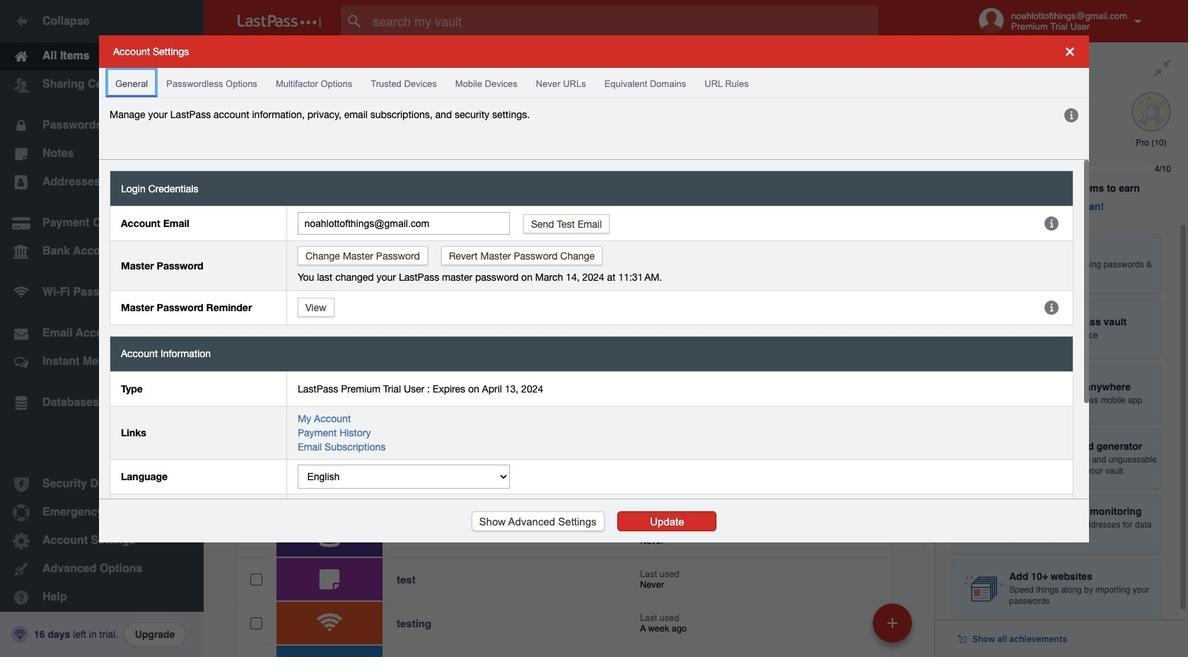 Task type: vqa. For each thing, say whether or not it's contained in the screenshot.
New item element
no



Task type: describe. For each thing, give the bounding box(es) containing it.
Search search field
[[341, 6, 906, 37]]

vault options navigation
[[204, 42, 935, 85]]

main navigation navigation
[[0, 0, 204, 657]]

search my vault text field
[[341, 6, 906, 37]]

new item image
[[888, 618, 898, 628]]



Task type: locate. For each thing, give the bounding box(es) containing it.
lastpass image
[[238, 15, 321, 28]]

new item navigation
[[868, 599, 921, 657]]



